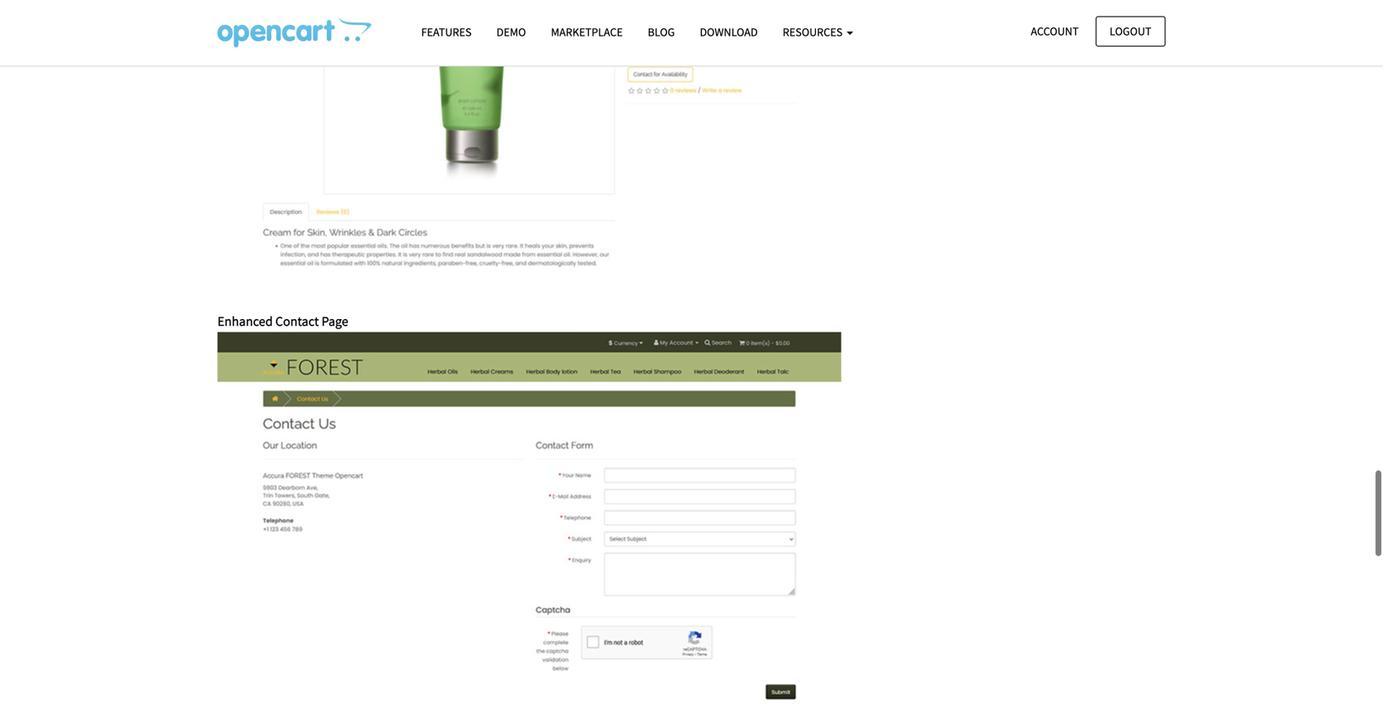 Task type: locate. For each thing, give the bounding box(es) containing it.
marketplace
[[551, 25, 623, 40]]

features link
[[409, 17, 484, 47]]

demo link
[[484, 17, 539, 47]]

contact
[[276, 313, 319, 330]]

account link
[[1017, 16, 1093, 47]]

logout link
[[1096, 16, 1166, 47]]

demo
[[497, 25, 526, 40]]

enhanced contact page
[[218, 313, 348, 330]]

blog link
[[635, 17, 688, 47]]

download
[[700, 25, 758, 40]]

resources
[[783, 25, 845, 40]]

account
[[1031, 24, 1079, 39]]

features
[[421, 25, 472, 40]]



Task type: describe. For each thing, give the bounding box(es) containing it.
marketplace link
[[539, 17, 635, 47]]

blog
[[648, 25, 675, 40]]

enhanced
[[218, 313, 273, 330]]

download link
[[688, 17, 771, 47]]

resources link
[[771, 17, 866, 47]]

page
[[322, 313, 348, 330]]

logout
[[1110, 24, 1152, 39]]

opencart - accura forest v-1 multipurpose theme image
[[218, 17, 371, 47]]



Task type: vqa. For each thing, say whether or not it's contained in the screenshot.
"features"
yes



